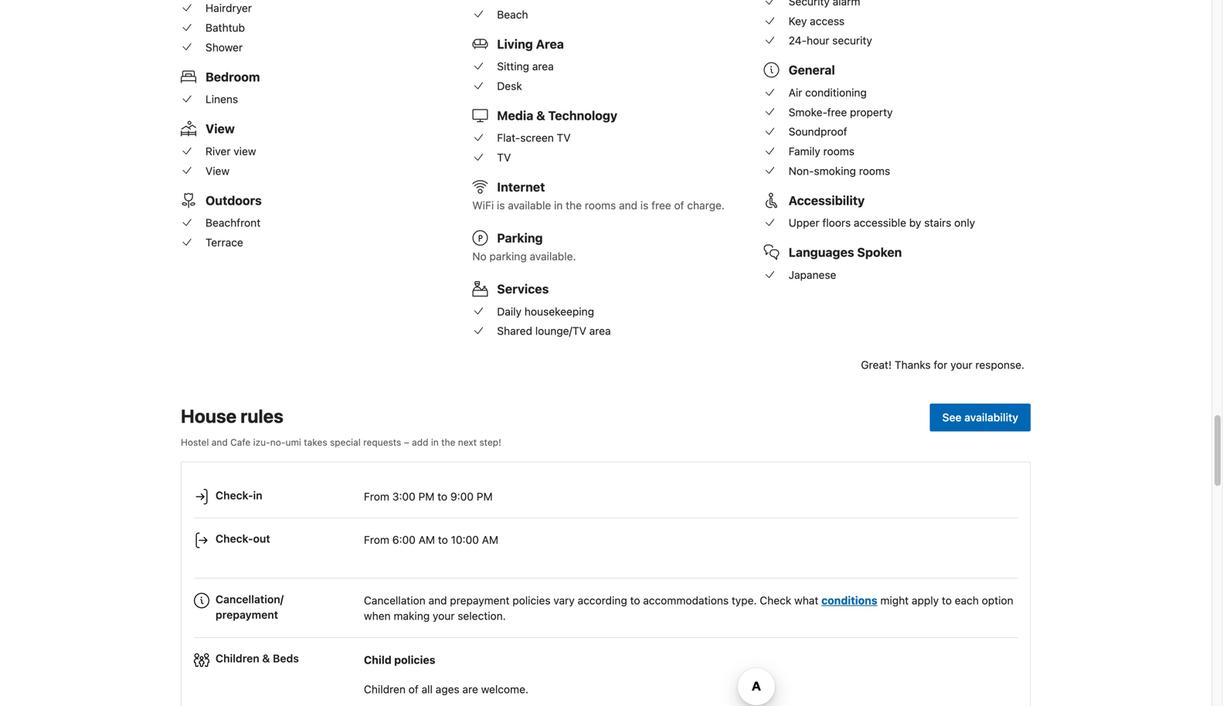 Task type: describe. For each thing, give the bounding box(es) containing it.
bedroom
[[206, 69, 260, 84]]

flat-
[[497, 132, 520, 144]]

apply
[[912, 595, 939, 607]]

add
[[412, 437, 429, 448]]

desk
[[497, 80, 522, 92]]

response.
[[976, 359, 1025, 372]]

spoken
[[858, 245, 903, 260]]

non-
[[789, 165, 814, 177]]

accommodations
[[643, 595, 729, 607]]

accessibility
[[789, 193, 865, 208]]

each
[[955, 595, 979, 607]]

to for apply
[[942, 595, 952, 607]]

available.
[[530, 250, 576, 263]]

2 is from the left
[[641, 199, 649, 212]]

when
[[364, 610, 391, 623]]

river
[[206, 145, 231, 158]]

according
[[578, 595, 628, 607]]

2 vertical spatial in
[[253, 489, 263, 502]]

2 view from the top
[[206, 165, 230, 177]]

10:00 am
[[451, 534, 499, 547]]

languages spoken
[[789, 245, 903, 260]]

might
[[881, 595, 909, 607]]

languages
[[789, 245, 855, 260]]

media
[[497, 108, 534, 123]]

0 horizontal spatial policies
[[394, 654, 436, 667]]

for
[[934, 359, 948, 372]]

media & technology
[[497, 108, 618, 123]]

check
[[760, 595, 792, 607]]

0 vertical spatial free
[[828, 106, 848, 119]]

requests
[[363, 437, 401, 448]]

0 vertical spatial your
[[951, 359, 973, 372]]

technology
[[549, 108, 618, 123]]

thanks
[[895, 359, 931, 372]]

house
[[181, 406, 237, 427]]

general
[[789, 63, 836, 77]]

making
[[394, 610, 430, 623]]

ages
[[436, 683, 460, 696]]

hour
[[807, 34, 830, 47]]

smoking
[[814, 165, 857, 177]]

and for cancellation and prepayment policies vary according to accommodations type. check what conditions
[[429, 595, 447, 607]]

daily housekeeping
[[497, 305, 595, 318]]

floors
[[823, 217, 851, 229]]

no
[[473, 250, 487, 263]]

flat-screen tv
[[497, 132, 571, 144]]

are
[[463, 683, 478, 696]]

all
[[422, 683, 433, 696]]

rules
[[241, 406, 284, 427]]

takes
[[304, 437, 327, 448]]

2 horizontal spatial in
[[554, 199, 563, 212]]

non-smoking rooms
[[789, 165, 891, 177]]

from for from 6:00 am to 10:00 am
[[364, 534, 390, 547]]

children for children of all ages are welcome.
[[364, 683, 406, 696]]

family
[[789, 145, 821, 158]]

1 vertical spatial the
[[442, 437, 456, 448]]

child
[[364, 654, 392, 667]]

conditions link
[[822, 595, 878, 607]]

conditions
[[822, 595, 878, 607]]

0 vertical spatial and
[[619, 199, 638, 212]]

from 6:00 am to 10:00 am
[[364, 534, 499, 547]]

accessible
[[854, 217, 907, 229]]

cancellation/
[[216, 593, 284, 606]]

umi
[[286, 437, 301, 448]]

by
[[910, 217, 922, 229]]

sitting
[[497, 60, 530, 73]]

& for children
[[262, 653, 270, 665]]

upper
[[789, 217, 820, 229]]

out
[[253, 533, 270, 545]]

wifi
[[473, 199, 494, 212]]

terrace
[[206, 236, 243, 249]]

2 vertical spatial rooms
[[585, 199, 616, 212]]

check- for out
[[216, 533, 253, 545]]

screen
[[520, 132, 554, 144]]

izu-
[[253, 437, 270, 448]]

see availability
[[943, 411, 1019, 424]]

0 vertical spatial prepayment
[[450, 595, 510, 607]]

selection.
[[458, 610, 506, 623]]

cancellation
[[364, 595, 426, 607]]



Task type: vqa. For each thing, say whether or not it's contained in the screenshot.
Hairdryer
yes



Task type: locate. For each thing, give the bounding box(es) containing it.
area
[[536, 37, 564, 51]]

to left each in the bottom right of the page
[[942, 595, 952, 607]]

1 check- from the top
[[216, 489, 253, 502]]

tv down media & technology
[[557, 132, 571, 144]]

1 vertical spatial view
[[206, 165, 230, 177]]

view down river
[[206, 165, 230, 177]]

0 horizontal spatial rooms
[[585, 199, 616, 212]]

1 horizontal spatial policies
[[513, 595, 551, 607]]

access
[[810, 15, 845, 27]]

beach
[[497, 8, 528, 21]]

check-in
[[216, 489, 263, 502]]

to right 3:00 pm at the bottom left of the page
[[438, 491, 448, 503]]

type.
[[732, 595, 757, 607]]

hostel
[[181, 437, 209, 448]]

hairdryer
[[206, 2, 252, 14]]

view
[[234, 145, 256, 158]]

vary
[[554, 595, 575, 607]]

2 from from the top
[[364, 534, 390, 547]]

japanese
[[789, 269, 837, 281]]

1 vertical spatial area
[[590, 325, 611, 338]]

& for media
[[537, 108, 546, 123]]

3:00 pm
[[393, 491, 435, 503]]

cafe
[[230, 437, 251, 448]]

area right the lounge/tv
[[590, 325, 611, 338]]

2 check- from the top
[[216, 533, 253, 545]]

0 horizontal spatial the
[[442, 437, 456, 448]]

free down conditioning
[[828, 106, 848, 119]]

1 horizontal spatial children
[[364, 683, 406, 696]]

0 horizontal spatial &
[[262, 653, 270, 665]]

your right for
[[951, 359, 973, 372]]

river view
[[206, 145, 256, 158]]

policies up all
[[394, 654, 436, 667]]

rooms right smoking
[[859, 165, 891, 177]]

1 view from the top
[[206, 122, 235, 136]]

0 vertical spatial in
[[554, 199, 563, 212]]

in
[[554, 199, 563, 212], [431, 437, 439, 448], [253, 489, 263, 502]]

parking
[[497, 231, 543, 245]]

1 from from the top
[[364, 491, 390, 503]]

step!
[[480, 437, 502, 448]]

1 vertical spatial tv
[[497, 151, 511, 164]]

property
[[850, 106, 893, 119]]

conditioning
[[806, 86, 867, 99]]

children down child
[[364, 683, 406, 696]]

family rooms
[[789, 145, 855, 158]]

linens
[[206, 93, 238, 106]]

key
[[789, 15, 807, 27]]

0 horizontal spatial of
[[409, 683, 419, 696]]

2 horizontal spatial and
[[619, 199, 638, 212]]

0 vertical spatial area
[[532, 60, 554, 73]]

2 horizontal spatial rooms
[[859, 165, 891, 177]]

rooms
[[824, 145, 855, 158], [859, 165, 891, 177], [585, 199, 616, 212]]

outdoors
[[206, 193, 262, 208]]

is right wifi
[[497, 199, 505, 212]]

great! thanks for your response.
[[861, 359, 1025, 372]]

children & beds
[[216, 653, 299, 665]]

1 horizontal spatial rooms
[[824, 145, 855, 158]]

shared lounge/tv area
[[497, 325, 611, 338]]

1 horizontal spatial the
[[566, 199, 582, 212]]

1 vertical spatial free
[[652, 199, 672, 212]]

air
[[789, 86, 803, 99]]

check- down "check-in"
[[216, 533, 253, 545]]

hostel and cafe izu-no-umi takes special requests – add in the next step!
[[181, 437, 502, 448]]

no-
[[270, 437, 286, 448]]

lounge/tv
[[536, 325, 587, 338]]

from 3:00 pm to 9:00 pm
[[364, 491, 493, 503]]

of left 'charge.'
[[675, 199, 685, 212]]

policies left vary
[[513, 595, 551, 607]]

from for from 3:00 pm to 9:00 pm
[[364, 491, 390, 503]]

0 vertical spatial policies
[[513, 595, 551, 607]]

stairs
[[925, 217, 952, 229]]

housekeeping
[[525, 305, 595, 318]]

only
[[955, 217, 976, 229]]

policies
[[513, 595, 551, 607], [394, 654, 436, 667]]

1 horizontal spatial in
[[431, 437, 439, 448]]

rooms right 'available'
[[585, 199, 616, 212]]

0 horizontal spatial and
[[212, 437, 228, 448]]

children for children & beds
[[216, 653, 260, 665]]

1 horizontal spatial area
[[590, 325, 611, 338]]

free left 'charge.'
[[652, 199, 672, 212]]

might apply to each option when making your selection.
[[364, 595, 1014, 623]]

to
[[438, 491, 448, 503], [438, 534, 448, 547], [630, 595, 641, 607], [942, 595, 952, 607]]

see
[[943, 411, 962, 424]]

cancellation/ prepayment
[[216, 593, 284, 622]]

what
[[795, 595, 819, 607]]

0 vertical spatial of
[[675, 199, 685, 212]]

the
[[566, 199, 582, 212], [442, 437, 456, 448]]

0 vertical spatial the
[[566, 199, 582, 212]]

your right 'making'
[[433, 610, 455, 623]]

1 horizontal spatial and
[[429, 595, 447, 607]]

1 vertical spatial check-
[[216, 533, 253, 545]]

2 vertical spatial and
[[429, 595, 447, 607]]

1 horizontal spatial &
[[537, 108, 546, 123]]

view up river
[[206, 122, 235, 136]]

to for 6:00 am
[[438, 534, 448, 547]]

prepayment inside cancellation/ prepayment
[[216, 609, 278, 622]]

of
[[675, 199, 685, 212], [409, 683, 419, 696]]

0 horizontal spatial is
[[497, 199, 505, 212]]

your
[[951, 359, 973, 372], [433, 610, 455, 623]]

9:00 pm
[[451, 491, 493, 503]]

1 horizontal spatial prepayment
[[450, 595, 510, 607]]

sitting area
[[497, 60, 554, 73]]

in right add
[[431, 437, 439, 448]]

area down area
[[532, 60, 554, 73]]

beds
[[273, 653, 299, 665]]

welcome.
[[481, 683, 529, 696]]

1 is from the left
[[497, 199, 505, 212]]

to right 6:00 am
[[438, 534, 448, 547]]

bathtub
[[206, 21, 245, 34]]

child policies
[[364, 654, 436, 667]]

1 vertical spatial policies
[[394, 654, 436, 667]]

6:00 am
[[393, 534, 435, 547]]

1 horizontal spatial is
[[641, 199, 649, 212]]

cancellation and prepayment policies vary according to accommodations type. check what conditions
[[364, 595, 878, 607]]

0 horizontal spatial prepayment
[[216, 609, 278, 622]]

the left next
[[442, 437, 456, 448]]

no parking available.
[[473, 250, 576, 263]]

and for hostel and cafe izu-no-umi takes special requests – add in the next step!
[[212, 437, 228, 448]]

children
[[216, 653, 260, 665], [364, 683, 406, 696]]

0 vertical spatial tv
[[557, 132, 571, 144]]

key access
[[789, 15, 845, 27]]

1 horizontal spatial tv
[[557, 132, 571, 144]]

1 vertical spatial and
[[212, 437, 228, 448]]

house rules
[[181, 406, 284, 427]]

0 horizontal spatial in
[[253, 489, 263, 502]]

& up screen
[[537, 108, 546, 123]]

24-hour security
[[789, 34, 873, 47]]

children left beds
[[216, 653, 260, 665]]

to inside might apply to each option when making your selection.
[[942, 595, 952, 607]]

smoke-
[[789, 106, 828, 119]]

charge.
[[688, 199, 725, 212]]

daily
[[497, 305, 522, 318]]

air conditioning
[[789, 86, 867, 99]]

0 horizontal spatial area
[[532, 60, 554, 73]]

0 horizontal spatial children
[[216, 653, 260, 665]]

1 vertical spatial your
[[433, 610, 455, 623]]

of left all
[[409, 683, 419, 696]]

tv down "flat-"
[[497, 151, 511, 164]]

1 horizontal spatial your
[[951, 359, 973, 372]]

1 vertical spatial of
[[409, 683, 419, 696]]

in right 'available'
[[554, 199, 563, 212]]

0 horizontal spatial tv
[[497, 151, 511, 164]]

security
[[833, 34, 873, 47]]

special
[[330, 437, 361, 448]]

1 vertical spatial in
[[431, 437, 439, 448]]

availability
[[965, 411, 1019, 424]]

the right 'available'
[[566, 199, 582, 212]]

available
[[508, 199, 551, 212]]

from left 6:00 am
[[364, 534, 390, 547]]

is left 'charge.'
[[641, 199, 649, 212]]

1 vertical spatial prepayment
[[216, 609, 278, 622]]

see availability button
[[930, 404, 1031, 432]]

check-
[[216, 489, 253, 502], [216, 533, 253, 545]]

rooms up non-smoking rooms
[[824, 145, 855, 158]]

shower
[[206, 41, 243, 54]]

in up out in the left bottom of the page
[[253, 489, 263, 502]]

shared
[[497, 325, 533, 338]]

& left beds
[[262, 653, 270, 665]]

to right according
[[630, 595, 641, 607]]

prepayment up the selection.
[[450, 595, 510, 607]]

1 vertical spatial &
[[262, 653, 270, 665]]

living
[[497, 37, 533, 51]]

1 vertical spatial children
[[364, 683, 406, 696]]

1 horizontal spatial free
[[828, 106, 848, 119]]

1 vertical spatial rooms
[[859, 165, 891, 177]]

your inside might apply to each option when making your selection.
[[433, 610, 455, 623]]

prepayment
[[450, 595, 510, 607], [216, 609, 278, 622]]

view
[[206, 122, 235, 136], [206, 165, 230, 177]]

0 horizontal spatial free
[[652, 199, 672, 212]]

0 vertical spatial rooms
[[824, 145, 855, 158]]

–
[[404, 437, 410, 448]]

next
[[458, 437, 477, 448]]

parking
[[490, 250, 527, 263]]

option
[[982, 595, 1014, 607]]

from left 3:00 pm at the bottom left of the page
[[364, 491, 390, 503]]

check- for in
[[216, 489, 253, 502]]

0 vertical spatial check-
[[216, 489, 253, 502]]

1 vertical spatial from
[[364, 534, 390, 547]]

to for 3:00 pm
[[438, 491, 448, 503]]

check- up check-out
[[216, 489, 253, 502]]

0 vertical spatial from
[[364, 491, 390, 503]]

0 vertical spatial children
[[216, 653, 260, 665]]

0 horizontal spatial your
[[433, 610, 455, 623]]

1 horizontal spatial of
[[675, 199, 685, 212]]

prepayment down cancellation/
[[216, 609, 278, 622]]

0 vertical spatial &
[[537, 108, 546, 123]]

0 vertical spatial view
[[206, 122, 235, 136]]



